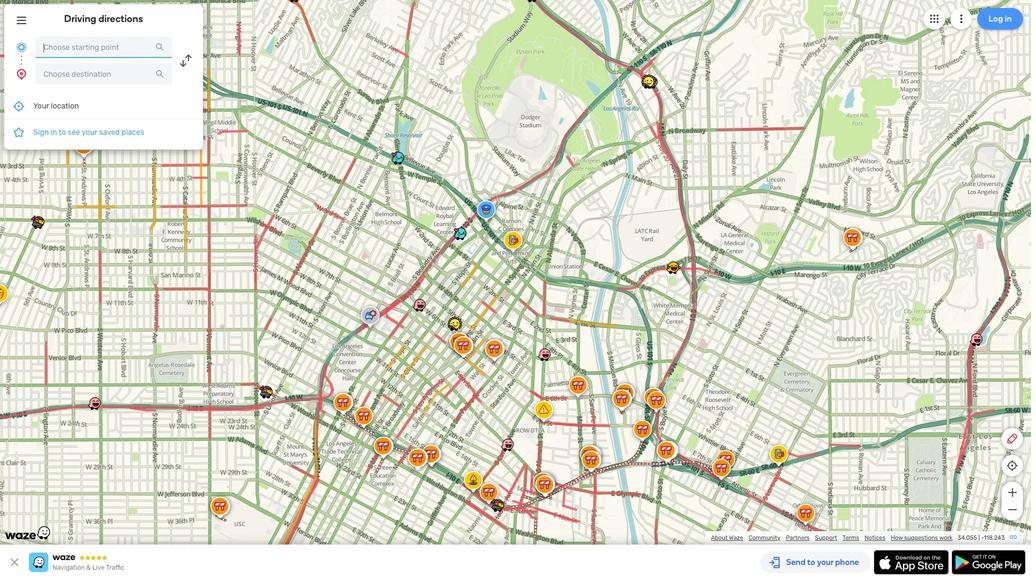 Task type: locate. For each thing, give the bounding box(es) containing it.
work
[[939, 534, 953, 541]]

partners link
[[786, 534, 810, 541]]

terms link
[[843, 534, 859, 541]]

support
[[815, 534, 837, 541]]

current location image
[[15, 41, 28, 54]]

driving directions
[[64, 13, 143, 25]]

community
[[749, 534, 781, 541]]

suggestions
[[905, 534, 938, 541]]

notices link
[[865, 534, 886, 541]]

&
[[86, 564, 91, 571]]

about
[[711, 534, 728, 541]]

navigation
[[53, 564, 85, 571]]

directions
[[99, 13, 143, 25]]

community link
[[749, 534, 781, 541]]

pencil image
[[1006, 432, 1019, 445]]

list box
[[4, 93, 203, 149]]

waze
[[729, 534, 743, 541]]

location image
[[15, 68, 28, 81]]

link image
[[1009, 533, 1018, 541]]

how suggestions work link
[[891, 534, 953, 541]]

|
[[979, 534, 980, 541]]



Task type: vqa. For each thing, say whether or not it's contained in the screenshot.
carolina, to the left
no



Task type: describe. For each thing, give the bounding box(es) containing it.
zoom out image
[[1006, 503, 1019, 516]]

zoom in image
[[1006, 486, 1019, 499]]

-
[[981, 534, 984, 541]]

118.243
[[984, 534, 1005, 541]]

star image
[[12, 126, 25, 139]]

recenter image
[[12, 100, 25, 113]]

live
[[92, 564, 105, 571]]

how
[[891, 534, 903, 541]]

notices
[[865, 534, 886, 541]]

traffic
[[106, 564, 124, 571]]

partners
[[786, 534, 810, 541]]

about waze community partners support terms notices how suggestions work 34.055 | -118.243
[[711, 534, 1005, 541]]

Choose starting point text field
[[35, 37, 172, 58]]

Choose destination text field
[[35, 63, 172, 85]]

34.055
[[958, 534, 977, 541]]

terms
[[843, 534, 859, 541]]

navigation & live traffic
[[53, 564, 124, 571]]

about waze link
[[711, 534, 743, 541]]

support link
[[815, 534, 837, 541]]

driving
[[64, 13, 96, 25]]

x image
[[8, 556, 21, 569]]



